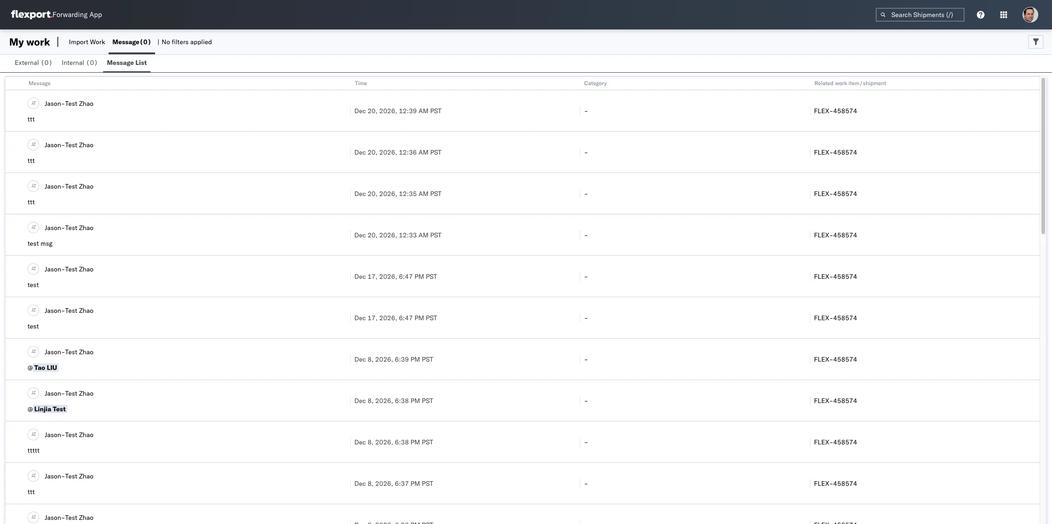Task type: vqa. For each thing, say whether or not it's contained in the screenshot.


Task type: locate. For each thing, give the bounding box(es) containing it.
3 am from the top
[[419, 190, 429, 198]]

6:37
[[395, 480, 409, 488]]

forwarding
[[53, 10, 88, 19]]

6 j from the top
[[31, 307, 33, 313]]

0 vertical spatial dec 17, 2026, 6:47 pm pst
[[355, 272, 437, 281]]

10 dec from the top
[[355, 480, 366, 488]]

1 z from the top
[[33, 100, 36, 106]]

6 jason- from the top
[[45, 306, 65, 315]]

1 17, from the top
[[368, 272, 378, 281]]

20, left the 12:39
[[368, 107, 378, 115]]

5 z from the top
[[33, 266, 36, 272]]

11 zhao from the top
[[79, 514, 94, 522]]

message
[[113, 38, 140, 46], [107, 58, 134, 67], [29, 80, 51, 87]]

1 am from the top
[[419, 107, 429, 115]]

message inside button
[[107, 58, 134, 67]]

1 test from the top
[[28, 239, 39, 248]]

20,
[[368, 107, 378, 115], [368, 148, 378, 156], [368, 190, 378, 198], [368, 231, 378, 239]]

am for 12:35
[[419, 190, 429, 198]]

11 jason-test zhao from the top
[[45, 514, 94, 522]]

1 zhao from the top
[[79, 99, 94, 108]]

6:47
[[399, 272, 413, 281], [399, 314, 413, 322]]

4 8, from the top
[[368, 480, 374, 488]]

2026,
[[379, 107, 397, 115], [379, 148, 397, 156], [379, 190, 397, 198], [379, 231, 397, 239], [379, 272, 397, 281], [379, 314, 397, 322], [375, 355, 393, 364], [375, 397, 393, 405], [375, 438, 393, 446], [375, 480, 393, 488]]

j
[[31, 100, 33, 106], [31, 142, 33, 147], [31, 183, 33, 189], [31, 224, 33, 230], [31, 266, 33, 272], [31, 307, 33, 313], [31, 349, 33, 355], [31, 390, 33, 396], [31, 432, 33, 438], [31, 473, 33, 479], [31, 515, 33, 521]]

2026, left "12:36"
[[379, 148, 397, 156]]

flex- 458574
[[815, 107, 858, 115], [815, 148, 858, 156], [815, 190, 858, 198], [815, 231, 858, 239], [815, 272, 858, 281], [815, 314, 858, 322], [815, 355, 858, 364], [815, 397, 858, 405], [815, 438, 858, 446], [815, 480, 858, 488]]

test
[[28, 239, 39, 248], [28, 281, 39, 289], [28, 322, 39, 331]]

10 flex- 458574 from the top
[[815, 480, 858, 488]]

1 dec 17, 2026, 6:47 pm pst from the top
[[355, 272, 437, 281]]

458574
[[834, 107, 858, 115], [834, 148, 858, 156], [834, 190, 858, 198], [834, 231, 858, 239], [834, 272, 858, 281], [834, 314, 858, 322], [834, 355, 858, 364], [834, 397, 858, 405], [834, 438, 858, 446], [834, 480, 858, 488]]

4 resize handle column header from the left
[[1029, 77, 1040, 525]]

10 zhao from the top
[[79, 472, 94, 481]]

internal (0) button
[[58, 54, 103, 72]]

8 j from the top
[[31, 390, 33, 396]]

7 jason- from the top
[[45, 348, 65, 356]]

7 flex- 458574 from the top
[[815, 355, 858, 364]]

6 dec from the top
[[355, 314, 366, 322]]

3 dec from the top
[[355, 190, 366, 198]]

0 vertical spatial test
[[28, 239, 39, 248]]

4 ttt from the top
[[28, 488, 35, 496]]

@
[[28, 364, 33, 372], [28, 405, 33, 414]]

4 am from the top
[[419, 231, 429, 239]]

2 @ from the top
[[28, 405, 33, 414]]

z
[[33, 100, 36, 106], [33, 142, 36, 147], [33, 183, 36, 189], [33, 224, 36, 230], [33, 266, 36, 272], [33, 307, 36, 313], [33, 349, 36, 355], [33, 390, 36, 396], [33, 432, 36, 438], [33, 473, 36, 479], [33, 515, 36, 521]]

1 vertical spatial 6:38
[[395, 438, 409, 446]]

message left list
[[107, 58, 134, 67]]

|
[[157, 38, 159, 46]]

12:39
[[399, 107, 417, 115]]

2 horizontal spatial (0)
[[140, 38, 151, 46]]

test down 'test msg'
[[28, 281, 39, 289]]

tao
[[34, 364, 45, 372]]

1 vertical spatial dec 8, 2026, 6:38 pm pst
[[355, 438, 433, 446]]

pst
[[431, 107, 442, 115], [431, 148, 442, 156], [431, 190, 442, 198], [431, 231, 442, 239], [426, 272, 437, 281], [426, 314, 437, 322], [422, 355, 433, 364], [422, 397, 433, 405], [422, 438, 433, 446], [422, 480, 433, 488]]

flexport. image
[[11, 10, 53, 19]]

work
[[26, 35, 50, 48], [836, 80, 848, 87]]

jason-test zhao
[[45, 99, 94, 108], [45, 141, 94, 149], [45, 182, 94, 190], [45, 224, 94, 232], [45, 265, 94, 273], [45, 306, 94, 315], [45, 348, 94, 356], [45, 389, 94, 398], [45, 431, 94, 439], [45, 472, 94, 481], [45, 514, 94, 522]]

dec 17, 2026, 6:47 pm pst down dec 20, 2026, 12:33 am pst
[[355, 272, 437, 281]]

jason-
[[45, 99, 65, 108], [45, 141, 65, 149], [45, 182, 65, 190], [45, 224, 65, 232], [45, 265, 65, 273], [45, 306, 65, 315], [45, 348, 65, 356], [45, 389, 65, 398], [45, 431, 65, 439], [45, 472, 65, 481], [45, 514, 65, 522]]

11 jason- from the top
[[45, 514, 65, 522]]

am for 12:33
[[419, 231, 429, 239]]

6 zhao from the top
[[79, 306, 94, 315]]

2026, left 12:33
[[379, 231, 397, 239]]

9 j z from the top
[[31, 432, 36, 438]]

1 j from the top
[[31, 100, 33, 106]]

2026, left 6:37
[[375, 480, 393, 488]]

6 flex- from the top
[[815, 314, 834, 322]]

6:47 down 12:33
[[399, 272, 413, 281]]

(0)
[[140, 38, 151, 46], [41, 58, 53, 67], [86, 58, 98, 67]]

10 - from the top
[[585, 480, 589, 488]]

import work button
[[65, 29, 109, 54]]

4 458574 from the top
[[834, 231, 858, 239]]

0 vertical spatial dec 8, 2026, 6:38 pm pst
[[355, 397, 433, 405]]

@ left tao
[[28, 364, 33, 372]]

test
[[65, 99, 77, 108], [65, 141, 77, 149], [65, 182, 77, 190], [65, 224, 77, 232], [65, 265, 77, 273], [65, 306, 77, 315], [65, 348, 77, 356], [65, 389, 77, 398], [53, 405, 66, 414], [65, 431, 77, 439], [65, 472, 77, 481], [65, 514, 77, 522]]

2 - from the top
[[585, 148, 589, 156]]

9 z from the top
[[33, 432, 36, 438]]

3 resize handle column header from the left
[[799, 77, 810, 525]]

-
[[585, 107, 589, 115], [585, 148, 589, 156], [585, 190, 589, 198], [585, 231, 589, 239], [585, 272, 589, 281], [585, 314, 589, 322], [585, 355, 589, 364], [585, 397, 589, 405], [585, 438, 589, 446], [585, 480, 589, 488]]

3 ttt from the top
[[28, 198, 35, 206]]

external (0)
[[15, 58, 53, 67]]

dec 8, 2026, 6:38 pm pst
[[355, 397, 433, 405], [355, 438, 433, 446]]

0 vertical spatial 6:47
[[399, 272, 413, 281]]

0 vertical spatial @
[[28, 364, 33, 372]]

0 vertical spatial 6:38
[[395, 397, 409, 405]]

9 flex- 458574 from the top
[[815, 438, 858, 446]]

5 jason-test zhao from the top
[[45, 265, 94, 273]]

2026, down dec 20, 2026, 12:33 am pst
[[379, 272, 397, 281]]

(0) inside the internal (0) 'button'
[[86, 58, 98, 67]]

dec 8, 2026, 6:38 pm pst down dec 8, 2026, 6:39 pm pst at the left of the page
[[355, 397, 433, 405]]

internal (0)
[[62, 58, 98, 67]]

20, for dec 20, 2026, 12:33 am pst
[[368, 231, 378, 239]]

2 jason- from the top
[[45, 141, 65, 149]]

am right 12:33
[[419, 231, 429, 239]]

5 jason- from the top
[[45, 265, 65, 273]]

8 zhao from the top
[[79, 389, 94, 398]]

6 z from the top
[[33, 307, 36, 313]]

dec 8, 2026, 6:38 pm pst up dec 8, 2026, 6:37 pm pst
[[355, 438, 433, 446]]

1 vertical spatial work
[[836, 80, 848, 87]]

1 vertical spatial test
[[28, 281, 39, 289]]

am right 12:35
[[419, 190, 429, 198]]

2 j z from the top
[[31, 142, 36, 147]]

3 z from the top
[[33, 183, 36, 189]]

work
[[90, 38, 105, 46]]

1 vertical spatial dec 17, 2026, 6:47 pm pst
[[355, 314, 437, 322]]

2 am from the top
[[419, 148, 429, 156]]

1 @ from the top
[[28, 364, 33, 372]]

12:35
[[399, 190, 417, 198]]

(0) right internal
[[86, 58, 98, 67]]

2026, up dec 8, 2026, 6:37 pm pst
[[375, 438, 393, 446]]

6:38 up 6:37
[[395, 438, 409, 446]]

pm
[[415, 272, 424, 281], [415, 314, 424, 322], [411, 355, 420, 364], [411, 397, 420, 405], [411, 438, 420, 446], [411, 480, 420, 488]]

9 zhao from the top
[[79, 431, 94, 439]]

(0) inside external (0) button
[[41, 58, 53, 67]]

external
[[15, 58, 39, 67]]

message up message list
[[113, 38, 140, 46]]

dec 8, 2026, 6:37 pm pst
[[355, 480, 433, 488]]

9 flex- from the top
[[815, 438, 834, 446]]

6:38 down 6:39
[[395, 397, 409, 405]]

2 dec 17, 2026, 6:47 pm pst from the top
[[355, 314, 437, 322]]

dec 17, 2026, 6:47 pm pst up dec 8, 2026, 6:39 pm pst at the left of the page
[[355, 314, 437, 322]]

3 flex- from the top
[[815, 190, 834, 198]]

work for my
[[26, 35, 50, 48]]

dec 20, 2026, 12:36 am pst
[[355, 148, 442, 156]]

7 z from the top
[[33, 349, 36, 355]]

list
[[136, 58, 147, 67]]

9 jason-test zhao from the top
[[45, 431, 94, 439]]

am right the 12:39
[[419, 107, 429, 115]]

2 resize handle column header from the left
[[569, 77, 580, 525]]

app
[[89, 10, 102, 19]]

10 jason- from the top
[[45, 472, 65, 481]]

1 dec 8, 2026, 6:38 pm pst from the top
[[355, 397, 433, 405]]

ttt for dec 20, 2026, 12:36 am pst
[[28, 157, 35, 165]]

5 dec from the top
[[355, 272, 366, 281]]

2 20, from the top
[[368, 148, 378, 156]]

0 horizontal spatial (0)
[[41, 58, 53, 67]]

0 vertical spatial 17,
[[368, 272, 378, 281]]

5 flex- 458574 from the top
[[815, 272, 858, 281]]

8 jason- from the top
[[45, 389, 65, 398]]

6:38
[[395, 397, 409, 405], [395, 438, 409, 446]]

4 dec from the top
[[355, 231, 366, 239]]

1 vertical spatial @
[[28, 405, 33, 414]]

1 vertical spatial 6:47
[[399, 314, 413, 322]]

(0) left |
[[140, 38, 151, 46]]

(0) for internal (0)
[[86, 58, 98, 67]]

4 flex- 458574 from the top
[[815, 231, 858, 239]]

ttttt
[[28, 447, 40, 455]]

j z
[[31, 100, 36, 106], [31, 142, 36, 147], [31, 183, 36, 189], [31, 224, 36, 230], [31, 266, 36, 272], [31, 307, 36, 313], [31, 349, 36, 355], [31, 390, 36, 396], [31, 432, 36, 438], [31, 473, 36, 479], [31, 515, 36, 521]]

9 dec from the top
[[355, 438, 366, 446]]

(0) right external
[[41, 58, 53, 67]]

8 z from the top
[[33, 390, 36, 396]]

message for list
[[107, 58, 134, 67]]

message list button
[[103, 54, 151, 72]]

4 20, from the top
[[368, 231, 378, 239]]

ttt for dec 20, 2026, 12:39 am pst
[[28, 115, 35, 123]]

dec
[[355, 107, 366, 115], [355, 148, 366, 156], [355, 190, 366, 198], [355, 231, 366, 239], [355, 272, 366, 281], [355, 314, 366, 322], [355, 355, 366, 364], [355, 397, 366, 405], [355, 438, 366, 446], [355, 480, 366, 488]]

work right related
[[836, 80, 848, 87]]

1 vertical spatial 17,
[[368, 314, 378, 322]]

category
[[585, 80, 608, 87]]

dec 20, 2026, 12:35 am pst
[[355, 190, 442, 198]]

2 vertical spatial test
[[28, 322, 39, 331]]

0 vertical spatial message
[[113, 38, 140, 46]]

@ tao liu
[[28, 364, 57, 372]]

17,
[[368, 272, 378, 281], [368, 314, 378, 322]]

ttt
[[28, 115, 35, 123], [28, 157, 35, 165], [28, 198, 35, 206], [28, 488, 35, 496]]

my
[[9, 35, 24, 48]]

1 jason-test zhao from the top
[[45, 99, 94, 108]]

am
[[419, 107, 429, 115], [419, 148, 429, 156], [419, 190, 429, 198], [419, 231, 429, 239]]

dec 17, 2026, 6:47 pm pst
[[355, 272, 437, 281], [355, 314, 437, 322]]

5 j z from the top
[[31, 266, 36, 272]]

ttt for dec 8, 2026, 6:37 pm pst
[[28, 488, 35, 496]]

1 j z from the top
[[31, 100, 36, 106]]

1 vertical spatial message
[[107, 58, 134, 67]]

message for (0)
[[113, 38, 140, 46]]

zhao
[[79, 99, 94, 108], [79, 141, 94, 149], [79, 182, 94, 190], [79, 224, 94, 232], [79, 265, 94, 273], [79, 306, 94, 315], [79, 348, 94, 356], [79, 389, 94, 398], [79, 431, 94, 439], [79, 472, 94, 481], [79, 514, 94, 522]]

message down external (0) button
[[29, 80, 51, 87]]

7 - from the top
[[585, 355, 589, 364]]

related work item/shipment
[[815, 80, 887, 87]]

6 flex- 458574 from the top
[[815, 314, 858, 322]]

6:47 up 6:39
[[399, 314, 413, 322]]

1 horizontal spatial work
[[836, 80, 848, 87]]

flex-
[[815, 107, 834, 115], [815, 148, 834, 156], [815, 190, 834, 198], [815, 231, 834, 239], [815, 272, 834, 281], [815, 314, 834, 322], [815, 355, 834, 364], [815, 397, 834, 405], [815, 438, 834, 446], [815, 480, 834, 488]]

0 vertical spatial work
[[26, 35, 50, 48]]

2026, down dec 8, 2026, 6:39 pm pst at the left of the page
[[375, 397, 393, 405]]

work up external (0)
[[26, 35, 50, 48]]

20, left 12:33
[[368, 231, 378, 239]]

2026, up dec 8, 2026, 6:39 pm pst at the left of the page
[[379, 314, 397, 322]]

1 horizontal spatial (0)
[[86, 58, 98, 67]]

import
[[69, 38, 88, 46]]

0 horizontal spatial work
[[26, 35, 50, 48]]

2 j from the top
[[31, 142, 33, 147]]

20, left 12:35
[[368, 190, 378, 198]]

8,
[[368, 355, 374, 364], [368, 397, 374, 405], [368, 438, 374, 446], [368, 480, 374, 488]]

resize handle column header for category
[[799, 77, 810, 525]]

test up tao
[[28, 322, 39, 331]]

test msg
[[28, 239, 53, 248]]

am right "12:36"
[[419, 148, 429, 156]]

test left msg
[[28, 239, 39, 248]]

@ linjia test
[[28, 405, 66, 414]]

20, left "12:36"
[[368, 148, 378, 156]]

@ left linjia
[[28, 405, 33, 414]]

(0) for message (0)
[[140, 38, 151, 46]]

dec 20, 2026, 12:33 am pst
[[355, 231, 442, 239]]

resize handle column header
[[339, 77, 350, 525], [569, 77, 580, 525], [799, 77, 810, 525], [1029, 77, 1040, 525]]

forwarding app link
[[11, 10, 102, 19]]



Task type: describe. For each thing, give the bounding box(es) containing it.
2 dec 8, 2026, 6:38 pm pst from the top
[[355, 438, 433, 446]]

8 j z from the top
[[31, 390, 36, 396]]

@ for @ tao liu
[[28, 364, 33, 372]]

9 j from the top
[[31, 432, 33, 438]]

@ for @ linjia test
[[28, 405, 33, 414]]

1 dec from the top
[[355, 107, 366, 115]]

work for related
[[836, 80, 848, 87]]

7 zhao from the top
[[79, 348, 94, 356]]

7 j z from the top
[[31, 349, 36, 355]]

4 zhao from the top
[[79, 224, 94, 232]]

2026, left 12:35
[[379, 190, 397, 198]]

filters
[[172, 38, 189, 46]]

resize handle column header for time
[[569, 77, 580, 525]]

no
[[162, 38, 170, 46]]

2026, left the 12:39
[[379, 107, 397, 115]]

1 - from the top
[[585, 107, 589, 115]]

linjia
[[34, 405, 51, 414]]

7 jason-test zhao from the top
[[45, 348, 94, 356]]

1 8, from the top
[[368, 355, 374, 364]]

1 6:47 from the top
[[399, 272, 413, 281]]

7 j from the top
[[31, 349, 33, 355]]

10 jason-test zhao from the top
[[45, 472, 94, 481]]

20, for dec 20, 2026, 12:35 am pst
[[368, 190, 378, 198]]

am for 12:36
[[419, 148, 429, 156]]

4 z from the top
[[33, 224, 36, 230]]

10 z from the top
[[33, 473, 36, 479]]

ttt for dec 20, 2026, 12:35 am pst
[[28, 198, 35, 206]]

2 zhao from the top
[[79, 141, 94, 149]]

10 j from the top
[[31, 473, 33, 479]]

dec 20, 2026, 12:39 am pst
[[355, 107, 442, 115]]

7 dec from the top
[[355, 355, 366, 364]]

related
[[815, 80, 834, 87]]

6:39
[[395, 355, 409, 364]]

5 j from the top
[[31, 266, 33, 272]]

item/shipment
[[849, 80, 887, 87]]

1 458574 from the top
[[834, 107, 858, 115]]

7 flex- from the top
[[815, 355, 834, 364]]

12:36
[[399, 148, 417, 156]]

5 flex- from the top
[[815, 272, 834, 281]]

3 jason- from the top
[[45, 182, 65, 190]]

2 dec from the top
[[355, 148, 366, 156]]

1 6:38 from the top
[[395, 397, 409, 405]]

8 458574 from the top
[[834, 397, 858, 405]]

8 flex- 458574 from the top
[[815, 397, 858, 405]]

4 jason-test zhao from the top
[[45, 224, 94, 232]]

5 zhao from the top
[[79, 265, 94, 273]]

Search Shipments (/) text field
[[876, 8, 965, 22]]

applied
[[190, 38, 212, 46]]

my work
[[9, 35, 50, 48]]

2 8, from the top
[[368, 397, 374, 405]]

resize handle column header for related work item/shipment
[[1029, 77, 1040, 525]]

2 test from the top
[[28, 281, 39, 289]]

5 458574 from the top
[[834, 272, 858, 281]]

resize handle column header for message
[[339, 77, 350, 525]]

3 flex- 458574 from the top
[[815, 190, 858, 198]]

2 z from the top
[[33, 142, 36, 147]]

1 flex- 458574 from the top
[[815, 107, 858, 115]]

3 8, from the top
[[368, 438, 374, 446]]

2026, left 6:39
[[375, 355, 393, 364]]

time
[[355, 80, 367, 87]]

20, for dec 20, 2026, 12:36 am pst
[[368, 148, 378, 156]]

(0) for external (0)
[[41, 58, 53, 67]]

1 flex- from the top
[[815, 107, 834, 115]]

liu
[[47, 364, 57, 372]]

msg
[[41, 239, 53, 248]]

3 test from the top
[[28, 322, 39, 331]]

3 458574 from the top
[[834, 190, 858, 198]]

3 zhao from the top
[[79, 182, 94, 190]]

4 j z from the top
[[31, 224, 36, 230]]

6 - from the top
[[585, 314, 589, 322]]

10 j z from the top
[[31, 473, 36, 479]]

8 flex- from the top
[[815, 397, 834, 405]]

5 - from the top
[[585, 272, 589, 281]]

4 - from the top
[[585, 231, 589, 239]]

2 6:47 from the top
[[399, 314, 413, 322]]

import work
[[69, 38, 105, 46]]

1 jason- from the top
[[45, 99, 65, 108]]

20, for dec 20, 2026, 12:39 am pst
[[368, 107, 378, 115]]

internal
[[62, 58, 84, 67]]

12:33
[[399, 231, 417, 239]]

am for 12:39
[[419, 107, 429, 115]]

dec 8, 2026, 6:39 pm pst
[[355, 355, 433, 364]]

6 j z from the top
[[31, 307, 36, 313]]

9 jason- from the top
[[45, 431, 65, 439]]

forwarding app
[[53, 10, 102, 19]]

4 flex- from the top
[[815, 231, 834, 239]]

3 j from the top
[[31, 183, 33, 189]]

7 458574 from the top
[[834, 355, 858, 364]]

message list
[[107, 58, 147, 67]]

8 jason-test zhao from the top
[[45, 389, 94, 398]]

11 j z from the top
[[31, 515, 36, 521]]

10 458574 from the top
[[834, 480, 858, 488]]

2 6:38 from the top
[[395, 438, 409, 446]]

4 jason- from the top
[[45, 224, 65, 232]]

message (0)
[[113, 38, 151, 46]]

3 j z from the top
[[31, 183, 36, 189]]

2 17, from the top
[[368, 314, 378, 322]]

external (0) button
[[11, 54, 58, 72]]

6 jason-test zhao from the top
[[45, 306, 94, 315]]

8 dec from the top
[[355, 397, 366, 405]]

| no filters applied
[[157, 38, 212, 46]]

2 vertical spatial message
[[29, 80, 51, 87]]

11 z from the top
[[33, 515, 36, 521]]



